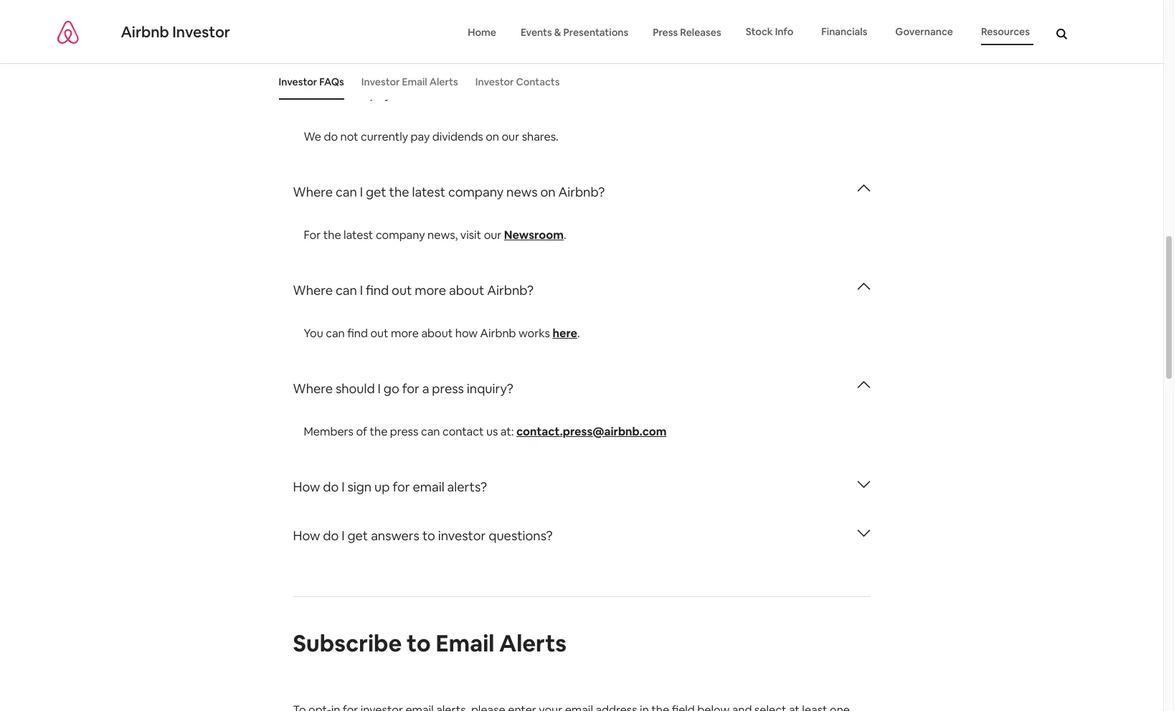 Task type: vqa. For each thing, say whether or not it's contained in the screenshot.
latest
yes



Task type: locate. For each thing, give the bounding box(es) containing it.
0 horizontal spatial press
[[390, 424, 419, 439]]

0 vertical spatial pay
[[370, 85, 391, 102]]

0 vertical spatial press
[[432, 380, 464, 397]]

1 horizontal spatial .
[[578, 326, 580, 341]]

where can i get the latest company news on airbnb? button
[[293, 168, 871, 216]]

where up you
[[293, 282, 333, 298]]

the up for the latest company news, visit our newsroom . on the top of page
[[389, 183, 409, 200]]

1 how from the top
[[293, 478, 320, 495]]

how for how do i get answers to investor questions?
[[293, 527, 320, 544]]

subscribe
[[293, 628, 402, 658]]

company left news,
[[376, 227, 425, 242]]

get
[[366, 183, 387, 200], [348, 527, 368, 544]]

the inside dropdown button
[[389, 183, 409, 200]]

do left 'sign'
[[323, 478, 339, 495]]

0 vertical spatial do
[[324, 129, 338, 144]]

the
[[389, 183, 409, 200], [323, 227, 341, 242], [370, 424, 388, 439]]

1 chevron up image from the top
[[858, 182, 871, 201]]

to left investor
[[423, 527, 436, 544]]

can
[[336, 183, 357, 200], [336, 282, 357, 298], [326, 326, 345, 341], [421, 424, 440, 439]]

0 vertical spatial .
[[564, 227, 567, 242]]

latest right for
[[344, 227, 373, 242]]

press right a
[[432, 380, 464, 397]]

email
[[402, 76, 428, 89], [436, 628, 495, 658]]

0 vertical spatial find
[[366, 282, 389, 298]]

1 vertical spatial alerts
[[499, 628, 567, 658]]

press releases
[[653, 26, 722, 39]]

get inside dropdown button
[[348, 527, 368, 544]]

1 horizontal spatial alerts
[[499, 628, 567, 658]]

how for how do i sign up for email alerts?
[[293, 478, 320, 495]]

out inside dropdown button
[[392, 282, 412, 298]]

2 where from the top
[[293, 282, 333, 298]]

2 vertical spatial airbnb
[[481, 326, 516, 341]]

company up visit
[[449, 183, 504, 200]]

1 vertical spatial do
[[323, 478, 339, 495]]

i for up
[[342, 478, 345, 495]]

0 vertical spatial email
[[402, 76, 428, 89]]

do inside dropdown button
[[323, 527, 339, 544]]

0 vertical spatial get
[[366, 183, 387, 200]]

you can find out more about how airbnb works here .
[[304, 326, 580, 341]]

to right the subscribe
[[407, 628, 431, 658]]

0 horizontal spatial company
[[376, 227, 425, 242]]

how do i get answers to investor questions? button
[[293, 511, 871, 560]]

go
[[384, 380, 400, 397]]

investor for investor contacts
[[476, 76, 514, 89]]

1 vertical spatial pay
[[411, 129, 430, 144]]

out down the where can i find out more about airbnb?
[[371, 326, 389, 341]]

chevron up image
[[858, 280, 871, 300]]

i for for
[[378, 380, 381, 397]]

get for answers
[[348, 527, 368, 544]]

investor
[[438, 527, 486, 544]]

events & presentations link
[[521, 21, 629, 44]]

year
[[379, 31, 402, 46]]

. down where can i get the latest company news on airbnb? dropdown button
[[564, 227, 567, 242]]

0 vertical spatial the
[[389, 183, 409, 200]]

where for where can i find out more about airbnb?
[[293, 282, 333, 298]]

alerts?
[[447, 478, 487, 495]]

pay right currently
[[411, 129, 430, 144]]

a
[[422, 380, 429, 397]]

chevron up image inside where can i get the latest company news on airbnb? dropdown button
[[858, 182, 871, 201]]

investor for investor email alerts
[[362, 76, 400, 89]]

chevron down image
[[858, 526, 871, 545]]

shares?
[[489, 85, 534, 102]]

1 vertical spatial email
[[436, 628, 495, 658]]

0 vertical spatial dividends
[[394, 85, 452, 102]]

about up how on the left of the page
[[449, 282, 485, 298]]

fiscal
[[350, 31, 377, 46]]

airbnb inside dropdown button
[[327, 85, 367, 102]]

chevron up image for where can i get the latest company news on airbnb?
[[858, 182, 871, 201]]

the right of
[[370, 424, 388, 439]]

investor
[[173, 22, 230, 41], [279, 76, 317, 89], [362, 76, 400, 89], [476, 76, 514, 89]]

1 vertical spatial the
[[323, 227, 341, 242]]

faqs
[[320, 76, 344, 89]]

latest up for the latest company news, visit our newsroom . on the top of page
[[412, 183, 446, 200]]

dividends up we do not currently pay dividends on our shares.
[[394, 85, 452, 102]]

2 chevron up image from the top
[[858, 379, 871, 398]]

0 vertical spatial where
[[293, 183, 333, 200]]

inquiry?
[[467, 380, 514, 397]]

do right we
[[324, 129, 338, 144]]

1 vertical spatial .
[[578, 326, 580, 341]]

here link
[[553, 326, 578, 341]]

2 vertical spatial the
[[370, 424, 388, 439]]

0 vertical spatial company
[[449, 183, 504, 200]]

do inside dropdown button
[[323, 478, 339, 495]]

where up for
[[293, 183, 333, 200]]

1 horizontal spatial airbnb?
[[559, 183, 605, 200]]

press right of
[[390, 424, 419, 439]]

0 vertical spatial how
[[293, 478, 320, 495]]

i inside dropdown button
[[342, 527, 345, 544]]

out
[[392, 282, 412, 298], [371, 326, 389, 341]]

1 vertical spatial find
[[348, 326, 368, 341]]

do for get
[[323, 527, 339, 544]]

where left should
[[293, 380, 333, 397]]

do
[[324, 129, 338, 144], [323, 478, 339, 495], [323, 527, 339, 544]]

0 horizontal spatial alerts
[[430, 76, 458, 89]]

2 vertical spatial do
[[323, 527, 339, 544]]

on left the "its"
[[454, 85, 470, 102]]

we
[[304, 129, 321, 144]]

1 vertical spatial out
[[371, 326, 389, 341]]

1 horizontal spatial airbnb
[[327, 85, 367, 102]]

0 vertical spatial out
[[392, 282, 412, 298]]

releases
[[680, 26, 722, 39]]

airbnb? up works on the top
[[487, 282, 534, 298]]

1 vertical spatial airbnb?
[[487, 282, 534, 298]]

. down where can i find out more about airbnb? dropdown button
[[578, 326, 580, 341]]

get down currently
[[366, 183, 387, 200]]

i inside dropdown button
[[378, 380, 381, 397]]

2 horizontal spatial the
[[389, 183, 409, 200]]

find
[[366, 282, 389, 298], [348, 326, 368, 341]]

2 vertical spatial where
[[293, 380, 333, 397]]

0 vertical spatial alerts
[[430, 76, 458, 89]]

dividends
[[394, 85, 452, 102], [433, 129, 484, 144]]

0 vertical spatial chevron up image
[[858, 182, 871, 201]]

0 horizontal spatial airbnb
[[121, 22, 169, 41]]

more up you can find out more about how airbnb works here .
[[415, 282, 446, 298]]

governance
[[896, 25, 954, 38]]

currently
[[361, 129, 408, 144]]

on
[[433, 31, 446, 46], [454, 85, 470, 102], [486, 129, 500, 144], [541, 183, 556, 200]]

alerts inside investor email alerts link
[[430, 76, 458, 89]]

1 vertical spatial press
[[390, 424, 419, 439]]

i
[[360, 183, 363, 200], [360, 282, 363, 298], [378, 380, 381, 397], [342, 478, 345, 495], [342, 527, 345, 544]]

0 vertical spatial our
[[502, 129, 520, 144]]

for inside dropdown button
[[393, 478, 410, 495]]

airbnb's fiscal year ends on december 31.
[[304, 31, 522, 46]]

on inside dropdown button
[[541, 183, 556, 200]]

shares.
[[522, 129, 559, 144]]

&
[[555, 26, 562, 39]]

how do i get answers to investor questions?
[[293, 527, 553, 544]]

1 vertical spatial airbnb
[[327, 85, 367, 102]]

0 vertical spatial more
[[415, 282, 446, 298]]

where inside where can i find out more about airbnb? dropdown button
[[293, 282, 333, 298]]

more down the where can i find out more about airbnb?
[[391, 326, 419, 341]]

the right for
[[323, 227, 341, 242]]

airbnb? right news
[[559, 183, 605, 200]]

governance button
[[896, 20, 957, 45]]

0 horizontal spatial latest
[[344, 227, 373, 242]]

0 vertical spatial airbnb
[[121, 22, 169, 41]]

news,
[[428, 227, 458, 242]]

email
[[413, 478, 445, 495]]

get inside dropdown button
[[366, 183, 387, 200]]

0 vertical spatial to
[[423, 527, 436, 544]]

1 horizontal spatial the
[[370, 424, 388, 439]]

members
[[304, 424, 354, 439]]

how inside dropdown button
[[293, 478, 320, 495]]

company inside dropdown button
[[449, 183, 504, 200]]

where can i find out more about airbnb?
[[293, 282, 534, 298]]

1 where from the top
[[293, 183, 333, 200]]

1 horizontal spatial press
[[432, 380, 464, 397]]

1 vertical spatial how
[[293, 527, 320, 544]]

0 horizontal spatial out
[[371, 326, 389, 341]]

how
[[293, 478, 320, 495], [293, 527, 320, 544]]

questions?
[[489, 527, 553, 544]]

members of the press can contact us at: contact.press@airbnb.com
[[304, 424, 667, 439]]

dividends down the "its"
[[433, 129, 484, 144]]

pay inside dropdown button
[[370, 85, 391, 102]]

do left "answers"
[[323, 527, 339, 544]]

0 horizontal spatial pay
[[370, 85, 391, 102]]

ends
[[405, 31, 430, 46]]

airbnb?
[[559, 183, 605, 200], [487, 282, 534, 298]]

more
[[415, 282, 446, 298], [391, 326, 419, 341]]

newsroom
[[504, 227, 564, 242]]

3 where from the top
[[293, 380, 333, 397]]

do for sign
[[323, 478, 339, 495]]

1 vertical spatial get
[[348, 527, 368, 544]]

1 horizontal spatial company
[[449, 183, 504, 200]]

contacts
[[516, 76, 560, 89]]

1 horizontal spatial latest
[[412, 183, 446, 200]]

investor contacts
[[476, 76, 560, 89]]

latest inside where can i get the latest company news on airbnb? dropdown button
[[412, 183, 446, 200]]

pay up currently
[[370, 85, 391, 102]]

where for where should i go for a press inquiry?
[[293, 380, 333, 397]]

0 vertical spatial about
[[449, 282, 485, 298]]

1 vertical spatial company
[[376, 227, 425, 242]]

0 horizontal spatial email
[[402, 76, 428, 89]]

menu containing stock info
[[456, 20, 1046, 45]]

get left "answers"
[[348, 527, 368, 544]]

about left how on the left of the page
[[422, 326, 453, 341]]

pay
[[370, 85, 391, 102], [411, 129, 430, 144]]

1 vertical spatial for
[[393, 478, 410, 495]]

0 vertical spatial latest
[[412, 183, 446, 200]]

how inside dropdown button
[[293, 527, 320, 544]]

where inside where can i get the latest company news on airbnb? dropdown button
[[293, 183, 333, 200]]

i for out
[[360, 282, 363, 298]]

2 horizontal spatial airbnb
[[481, 326, 516, 341]]

1 vertical spatial where
[[293, 282, 333, 298]]

press releases link
[[653, 21, 722, 44]]

airbnb investor link
[[57, 19, 230, 45]]

company
[[449, 183, 504, 200], [376, 227, 425, 242]]

our left shares.
[[502, 129, 520, 144]]

where can i find out more about airbnb? button
[[293, 266, 871, 314]]

do for currently
[[324, 129, 338, 144]]

1 vertical spatial latest
[[344, 227, 373, 242]]

where inside where should i go for a press inquiry? dropdown button
[[293, 380, 333, 397]]

about
[[449, 282, 485, 298], [422, 326, 453, 341]]

chevron up image inside where should i go for a press inquiry? dropdown button
[[858, 379, 871, 398]]

0 vertical spatial for
[[402, 380, 420, 397]]

of
[[356, 424, 367, 439]]

for left a
[[402, 380, 420, 397]]

1 vertical spatial our
[[484, 227, 502, 242]]

for right 'up'
[[393, 478, 410, 495]]

chevron up image
[[858, 182, 871, 201], [858, 379, 871, 398]]

latest
[[412, 183, 446, 200], [344, 227, 373, 242]]

1 horizontal spatial out
[[392, 282, 412, 298]]

0 horizontal spatial .
[[564, 227, 567, 242]]

financials
[[822, 25, 868, 38]]

contact
[[443, 424, 484, 439]]

airbnb's
[[304, 31, 347, 46]]

1 vertical spatial chevron up image
[[858, 379, 871, 398]]

2 how from the top
[[293, 527, 320, 544]]

1 horizontal spatial pay
[[411, 129, 430, 144]]

our right visit
[[484, 227, 502, 242]]

menu
[[456, 20, 1046, 45]]

on down the "its"
[[486, 129, 500, 144]]

out up you can find out more about how airbnb works here .
[[392, 282, 412, 298]]

1 vertical spatial about
[[422, 326, 453, 341]]

on right news
[[541, 183, 556, 200]]



Task type: describe. For each thing, give the bounding box(es) containing it.
1 horizontal spatial email
[[436, 628, 495, 658]]

financials button
[[822, 20, 872, 45]]

investor email alerts
[[362, 76, 458, 89]]

stock info
[[746, 25, 794, 38]]

newsroom link
[[504, 227, 564, 242]]

can for find
[[336, 282, 357, 298]]

contact.press@airbnb.com
[[517, 424, 667, 439]]

i for answers
[[342, 527, 345, 544]]

to inside dropdown button
[[423, 527, 436, 544]]

0 horizontal spatial the
[[323, 227, 341, 242]]

resources button
[[982, 20, 1034, 45]]

31.
[[508, 31, 522, 46]]

investor email alerts link
[[362, 64, 458, 100]]

how
[[456, 326, 478, 341]]

press
[[653, 26, 678, 39]]

sign
[[348, 478, 372, 495]]

stock
[[746, 25, 773, 38]]

resources
[[982, 25, 1031, 38]]

december
[[449, 31, 505, 46]]

press inside dropdown button
[[432, 380, 464, 397]]

on inside dropdown button
[[454, 85, 470, 102]]

how do i sign up for email alerts? button
[[293, 463, 871, 511]]

1 vertical spatial more
[[391, 326, 419, 341]]

find inside dropdown button
[[366, 282, 389, 298]]

presentations
[[564, 26, 629, 39]]

1 vertical spatial dividends
[[433, 129, 484, 144]]

for inside dropdown button
[[402, 380, 420, 397]]

at:
[[501, 424, 514, 439]]

get for the
[[366, 183, 387, 200]]

news
[[507, 183, 538, 200]]

events
[[521, 26, 552, 39]]

stock info button
[[746, 20, 798, 45]]

investor faqs
[[279, 76, 344, 89]]

0 horizontal spatial airbnb?
[[487, 282, 534, 298]]

for the latest company news, visit our newsroom .
[[304, 227, 567, 242]]

works
[[519, 326, 550, 341]]

here
[[553, 326, 578, 341]]

how do i sign up for email alerts?
[[293, 478, 487, 495]]

click to open search image
[[1057, 29, 1068, 41]]

does
[[293, 85, 324, 102]]

0 vertical spatial airbnb?
[[559, 183, 605, 200]]

not
[[341, 129, 359, 144]]

up
[[375, 478, 390, 495]]

investor contacts link
[[476, 64, 560, 100]]

does airbnb pay dividends on its shares?
[[293, 85, 534, 102]]

can for get
[[336, 183, 357, 200]]

where should i go for a press inquiry? button
[[293, 364, 871, 412]]

chevron down image
[[858, 477, 871, 496]]

for
[[304, 227, 321, 242]]

answers
[[371, 527, 420, 544]]

where should i go for a press inquiry?
[[293, 380, 514, 397]]

its
[[472, 85, 486, 102]]

on right 'ends'
[[433, 31, 446, 46]]

home link
[[468, 21, 497, 44]]

dividends inside dropdown button
[[394, 85, 452, 102]]

1 vertical spatial to
[[407, 628, 431, 658]]

should
[[336, 380, 375, 397]]

airbnb investor
[[121, 22, 230, 41]]

where for where can i get the latest company news on airbnb?
[[293, 183, 333, 200]]

i for the
[[360, 183, 363, 200]]

where can i get the latest company news on airbnb?
[[293, 183, 605, 200]]

events & presentations
[[521, 26, 629, 39]]

can for out
[[326, 326, 345, 341]]

us
[[487, 424, 498, 439]]

contact.press@airbnb.com link
[[517, 424, 667, 439]]

info
[[776, 25, 794, 38]]

chevron up image for where should i go for a press inquiry?
[[858, 379, 871, 398]]

you
[[304, 326, 323, 341]]

subscribe to email alerts
[[293, 628, 567, 658]]

more inside where can i find out more about airbnb? dropdown button
[[415, 282, 446, 298]]

home
[[468, 26, 497, 39]]

visit
[[461, 227, 482, 242]]

investor faqs link
[[279, 64, 344, 100]]

investor for investor faqs
[[279, 76, 317, 89]]

we do not currently pay dividends on our shares.
[[304, 129, 559, 144]]

does airbnb pay dividends on its shares? button
[[293, 69, 871, 117]]

about inside dropdown button
[[449, 282, 485, 298]]



